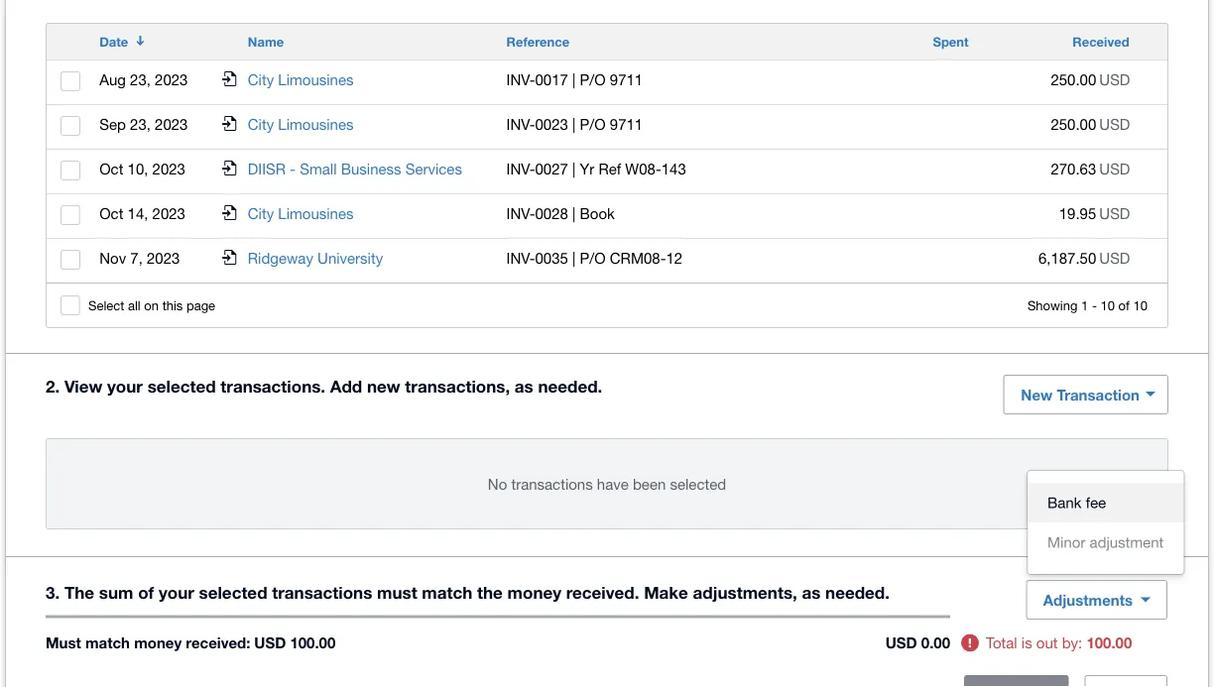 Task type: locate. For each thing, give the bounding box(es) containing it.
usd
[[1100, 71, 1131, 88], [1100, 116, 1131, 133], [1100, 160, 1131, 178], [1100, 205, 1131, 222], [1100, 250, 1131, 267]]

4 usd from the top
[[1100, 205, 1131, 222]]

1 horizontal spatial your
[[159, 583, 194, 603]]

0017 | p/o
[[535, 71, 606, 88]]

0 horizontal spatial 10
[[1101, 298, 1115, 313]]

1 horizontal spatial money
[[508, 583, 562, 603]]

2 vertical spatial city limousines link
[[248, 205, 354, 222]]

transactions up the usd 100.00
[[272, 583, 372, 603]]

2 oct from the top
[[99, 205, 123, 222]]

selected down this
[[148, 376, 216, 396]]

3 city from the top
[[248, 205, 274, 222]]

19.95 usd
[[1060, 205, 1131, 222]]

city limousines link up small on the top of the page
[[248, 116, 354, 133]]

limousines for sep 23, 2023
[[278, 116, 354, 133]]

oct for oct 14, 2023
[[99, 205, 123, 222]]

oct left '14,'
[[99, 205, 123, 222]]

received
[[1073, 34, 1130, 49]]

2023 right the 7, at the left top of the page
[[147, 250, 180, 267]]

limousines down name
[[278, 71, 354, 88]]

23,
[[130, 71, 151, 88], [130, 116, 151, 133]]

3 city limousines link from the top
[[248, 205, 354, 222]]

city limousines up small on the top of the page
[[248, 116, 354, 133]]

0 vertical spatial transactions
[[512, 475, 593, 493]]

1 vertical spatial your
[[159, 583, 194, 603]]

0 vertical spatial 23,
[[130, 71, 151, 88]]

23, for sep
[[130, 116, 151, 133]]

money right the must
[[134, 635, 182, 652]]

0 vertical spatial limousines
[[278, 71, 354, 88]]

usd up 270.63 usd
[[1100, 116, 1131, 133]]

city limousines link
[[248, 71, 354, 88], [248, 116, 354, 133], [248, 205, 354, 222]]

limousines up ridgeway university
[[278, 205, 354, 222]]

reference link
[[502, 29, 813, 55]]

1 horizontal spatial match
[[422, 583, 473, 603]]

inv-
[[507, 71, 535, 88], [507, 116, 535, 133], [507, 160, 535, 178], [507, 205, 535, 222], [507, 250, 535, 267]]

2 city from the top
[[248, 116, 274, 133]]

2 inv- from the top
[[507, 116, 535, 133]]

adjustments
[[1044, 591, 1133, 609]]

None checkbox
[[61, 71, 80, 91], [61, 116, 80, 136], [61, 161, 80, 181], [61, 250, 80, 270], [61, 71, 80, 91], [61, 116, 80, 136], [61, 161, 80, 181], [61, 250, 80, 270]]

0027 | yr
[[535, 160, 595, 178]]

2023 for oct 14, 2023
[[152, 205, 186, 222]]

transaction
[[1057, 386, 1140, 404]]

usd right 6,187.50
[[1100, 250, 1131, 267]]

selected up the usd 100.00
[[199, 583, 267, 603]]

2 vertical spatial city limousines
[[248, 205, 354, 222]]

all
[[128, 298, 141, 313]]

9711
[[610, 71, 643, 88], [610, 116, 643, 133]]

1 horizontal spatial as
[[802, 583, 821, 603]]

0035 | p/o
[[535, 250, 606, 267]]

match left 'the'
[[422, 583, 473, 603]]

3 city limousines from the top
[[248, 205, 354, 222]]

1 vertical spatial transactions
[[272, 583, 372, 603]]

select all on this page
[[88, 298, 215, 313]]

0 vertical spatial city limousines
[[248, 71, 354, 88]]

city limousines link for oct 14, 2023
[[248, 205, 354, 222]]

selected right "been"
[[670, 475, 727, 493]]

0 vertical spatial received
[[566, 583, 635, 603]]

10
[[1101, 298, 1115, 313], [1134, 298, 1148, 313]]

2 usd from the top
[[1100, 116, 1131, 133]]

2 250.00 usd from the top
[[1051, 116, 1131, 133]]

0 vertical spatial selected
[[148, 376, 216, 396]]

23, right sep
[[130, 116, 151, 133]]

of
[[1119, 298, 1130, 313], [138, 583, 154, 603]]

inv- for 0027 | yr
[[507, 160, 535, 178]]

city down diisr
[[248, 205, 274, 222]]

250.00 usd down received
[[1051, 71, 1131, 88]]

2.
[[46, 376, 60, 396]]

inv- down inv-0028 | book
[[507, 250, 535, 267]]

1 250.00 from the top
[[1051, 71, 1097, 88]]

selected inside 2. view your selected transactions. add new transactions, as needed. new transaction
[[148, 376, 216, 396]]

fee
[[1086, 494, 1107, 512]]

0 vertical spatial 250.00
[[1051, 71, 1097, 88]]

23, for aug
[[130, 71, 151, 88]]

0 vertical spatial oct
[[99, 160, 123, 178]]

1 horizontal spatial needed.
[[826, 583, 890, 603]]

inv- down reference
[[507, 71, 535, 88]]

of right the 1
[[1119, 298, 1130, 313]]

2023 down aug 23, 2023 at the left top of the page
[[155, 116, 188, 133]]

your up must match money received
[[159, 583, 194, 603]]

ridgeway university link
[[248, 250, 383, 267]]

0 horizontal spatial of
[[138, 583, 154, 603]]

inv-0017 | p/o 9711
[[507, 71, 656, 88]]

page
[[187, 298, 215, 313]]

9711 up ref
[[610, 116, 643, 133]]

2 limousines from the top
[[278, 116, 354, 133]]

must
[[377, 583, 417, 603]]

0 vertical spatial city limousines link
[[248, 71, 354, 88]]

5 inv- from the top
[[507, 250, 535, 267]]

2023 for nov 7, 2023
[[147, 250, 180, 267]]

2023 down date link
[[155, 71, 188, 88]]

received left the make
[[566, 583, 635, 603]]

0 vertical spatial -
[[290, 160, 296, 178]]

city down name
[[248, 71, 274, 88]]

usd down received
[[1100, 71, 1131, 88]]

transactions,
[[405, 376, 510, 396]]

your right view
[[107, 376, 143, 396]]

0 horizontal spatial match
[[85, 635, 130, 652]]

match right the must
[[85, 635, 130, 652]]

city limousines link down name
[[248, 71, 354, 88]]

1 limousines from the top
[[278, 71, 354, 88]]

usd for inv-0017 | p/o 9711
[[1100, 71, 1131, 88]]

2023 right '14,'
[[152, 205, 186, 222]]

250.00 usd
[[1051, 71, 1131, 88], [1051, 116, 1131, 133]]

city
[[248, 71, 274, 88], [248, 116, 274, 133], [248, 205, 274, 222]]

1 vertical spatial match
[[85, 635, 130, 652]]

your
[[107, 376, 143, 396], [159, 583, 194, 603]]

1 city limousines from the top
[[248, 71, 354, 88]]

sep
[[99, 116, 126, 133]]

10,
[[128, 160, 148, 178]]

on
[[144, 298, 159, 313]]

1 vertical spatial city
[[248, 116, 274, 133]]

2 vertical spatial selected
[[199, 583, 267, 603]]

0 vertical spatial city
[[248, 71, 274, 88]]

ridgeway
[[248, 250, 313, 267]]

received left the usd 100.00
[[186, 635, 246, 652]]

transactions
[[512, 475, 593, 493], [272, 583, 372, 603]]

1 city limousines link from the top
[[248, 71, 354, 88]]

1 horizontal spatial 10
[[1134, 298, 1148, 313]]

1 oct from the top
[[99, 160, 123, 178]]

0 vertical spatial your
[[107, 376, 143, 396]]

city limousines for aug 23, 2023
[[248, 71, 354, 88]]

1 usd from the top
[[1100, 71, 1131, 88]]

1 inv- from the top
[[507, 71, 535, 88]]

2 vertical spatial limousines
[[278, 205, 354, 222]]

this
[[162, 298, 183, 313]]

1 23, from the top
[[130, 71, 151, 88]]

city up diisr
[[248, 116, 274, 133]]

usd right 19.95
[[1100, 205, 1131, 222]]

2 vertical spatial city
[[248, 205, 274, 222]]

usd right 270.63
[[1100, 160, 1131, 178]]

0 horizontal spatial transactions
[[272, 583, 372, 603]]

1 vertical spatial received
[[186, 635, 246, 652]]

inv- up inv-0028 | book
[[507, 160, 535, 178]]

inv- up 0027 | yr
[[507, 116, 535, 133]]

1 vertical spatial of
[[138, 583, 154, 603]]

14,
[[128, 205, 148, 222]]

9711 down reference link
[[610, 71, 643, 88]]

0 vertical spatial 250.00 usd
[[1051, 71, 1131, 88]]

0 vertical spatial as
[[515, 376, 534, 396]]

250.00 for inv-0023 | p/o 9711
[[1051, 116, 1097, 133]]

- right the 1
[[1092, 298, 1098, 313]]

1 vertical spatial -
[[1092, 298, 1098, 313]]

inv- down 0027 | yr
[[507, 205, 535, 222]]

needed. inside 2. view your selected transactions. add new transactions, as needed. new transaction
[[538, 376, 603, 396]]

money
[[508, 583, 562, 603], [134, 635, 182, 652]]

1 vertical spatial 250.00 usd
[[1051, 116, 1131, 133]]

inv- for 0028 | book
[[507, 205, 535, 222]]

3 usd from the top
[[1100, 160, 1131, 178]]

usd for inv-0023 | p/o 9711
[[1100, 116, 1131, 133]]

0 horizontal spatial needed.
[[538, 376, 603, 396]]

1 10 from the left
[[1101, 298, 1115, 313]]

city limousines
[[248, 71, 354, 88], [248, 116, 354, 133], [248, 205, 354, 222]]

0028 | book
[[535, 205, 615, 222]]

2 9711 from the top
[[610, 116, 643, 133]]

1 vertical spatial 23,
[[130, 116, 151, 133]]

have
[[597, 475, 629, 493]]

1 vertical spatial money
[[134, 635, 182, 652]]

inv- for 0023 | p/o
[[507, 116, 535, 133]]

as inside 2. view your selected transactions. add new transactions, as needed. new transaction
[[515, 376, 534, 396]]

selected
[[148, 376, 216, 396], [670, 475, 727, 493], [199, 583, 267, 603]]

1 city from the top
[[248, 71, 274, 88]]

as right transactions,
[[515, 376, 534, 396]]

270.63 usd
[[1051, 160, 1131, 178]]

match
[[422, 583, 473, 603], [85, 635, 130, 652]]

usd 0.00
[[886, 635, 951, 652]]

0 vertical spatial needed.
[[538, 376, 603, 396]]

2 23, from the top
[[130, 116, 151, 133]]

city limousines up ridgeway university
[[248, 205, 354, 222]]

city limousines link up ridgeway university
[[248, 205, 354, 222]]

19.95
[[1060, 205, 1097, 222]]

0 vertical spatial money
[[508, 583, 562, 603]]

minor adjustment
[[1048, 534, 1164, 551]]

0 vertical spatial 9711
[[610, 71, 643, 88]]

None checkbox
[[61, 205, 80, 225]]

1 9711 from the top
[[610, 71, 643, 88]]

spent link
[[823, 29, 974, 55]]

0 horizontal spatial your
[[107, 376, 143, 396]]

2023
[[155, 71, 188, 88], [155, 116, 188, 133], [152, 160, 186, 178], [152, 205, 186, 222], [147, 250, 180, 267]]

must
[[46, 635, 81, 652]]

0 horizontal spatial as
[[515, 376, 534, 396]]

inv- for 0017 | p/o
[[507, 71, 535, 88]]

250.00 down received link
[[1051, 71, 1097, 88]]

2. view your selected transactions. add new transactions, as needed. new transaction
[[46, 376, 1140, 404]]

1
[[1082, 298, 1089, 313]]

1 vertical spatial 250.00
[[1051, 116, 1097, 133]]

2023 right 10,
[[152, 160, 186, 178]]

0 horizontal spatial -
[[290, 160, 296, 178]]

received
[[566, 583, 635, 603], [186, 635, 246, 652]]

inv- for 0035 | p/o
[[507, 250, 535, 267]]

showing 1 - 10 of 10
[[1028, 298, 1148, 313]]

services
[[406, 160, 462, 178]]

as right "adjustments,"
[[802, 583, 821, 603]]

1 horizontal spatial of
[[1119, 298, 1130, 313]]

city limousines down name
[[248, 71, 354, 88]]

250.00 up 270.63
[[1051, 116, 1097, 133]]

new
[[1021, 386, 1053, 404]]

1 horizontal spatial -
[[1092, 298, 1098, 313]]

1 vertical spatial oct
[[99, 205, 123, 222]]

1 250.00 usd from the top
[[1051, 71, 1131, 88]]

oct left 10,
[[99, 160, 123, 178]]

limousines
[[278, 71, 354, 88], [278, 116, 354, 133], [278, 205, 354, 222]]

ref
[[599, 160, 621, 178]]

transactions right no
[[512, 475, 593, 493]]

usd for inv-0027 | yr ref w08-143
[[1100, 160, 1131, 178]]

1 vertical spatial limousines
[[278, 116, 354, 133]]

of right sum
[[138, 583, 154, 603]]

23, right aug
[[130, 71, 151, 88]]

view
[[64, 376, 103, 396]]

250.00
[[1051, 71, 1097, 88], [1051, 116, 1097, 133]]

2 250.00 from the top
[[1051, 116, 1097, 133]]

is
[[1022, 635, 1033, 652]]

inv-0023 | p/o 9711
[[507, 116, 656, 133]]

oct
[[99, 160, 123, 178], [99, 205, 123, 222]]

1 vertical spatial 9711
[[610, 116, 643, 133]]

2 city limousines link from the top
[[248, 116, 354, 133]]

1 vertical spatial city limousines
[[248, 116, 354, 133]]

250.00 usd up 270.63 usd
[[1051, 116, 1131, 133]]

needed.
[[538, 376, 603, 396], [826, 583, 890, 603]]

3 inv- from the top
[[507, 160, 535, 178]]

250.00 usd for inv-0023 | p/o 9711
[[1051, 116, 1131, 133]]

name
[[248, 34, 284, 49]]

3 limousines from the top
[[278, 205, 354, 222]]

- left small on the top of the page
[[290, 160, 296, 178]]

1 vertical spatial city limousines link
[[248, 116, 354, 133]]

as
[[515, 376, 534, 396], [802, 583, 821, 603]]

money right 'the'
[[508, 583, 562, 603]]

2 city limousines from the top
[[248, 116, 354, 133]]

limousines up small on the top of the page
[[278, 116, 354, 133]]

4 inv- from the top
[[507, 205, 535, 222]]



Task type: vqa. For each thing, say whether or not it's contained in the screenshot.


Task type: describe. For each thing, give the bounding box(es) containing it.
city for sep 23, 2023
[[248, 116, 274, 133]]

city for oct 14, 2023
[[248, 205, 274, 222]]

limousines for aug 23, 2023
[[278, 71, 354, 88]]

limousines for oct 14, 2023
[[278, 205, 354, 222]]

date
[[99, 34, 128, 49]]

inv-0035 | p/o crm08-12
[[507, 250, 695, 267]]

must match money received
[[46, 635, 246, 652]]

2023 for aug 23, 2023
[[155, 71, 188, 88]]

sum
[[99, 583, 133, 603]]

your inside 2. view your selected transactions. add new transactions, as needed. new transaction
[[107, 376, 143, 396]]

9711 for 0017 | p/o
[[610, 71, 643, 88]]

date link
[[94, 29, 213, 55]]

270.63
[[1051, 160, 1097, 178]]

2023 for sep 23, 2023
[[155, 116, 188, 133]]

reference
[[507, 34, 570, 49]]

city limousines link for aug 23, 2023
[[248, 71, 354, 88]]

adjustments,
[[693, 583, 798, 603]]

oct 10, 2023
[[99, 160, 186, 178]]

no transactions have been selected
[[488, 475, 727, 493]]

out
[[1037, 635, 1058, 652]]

new
[[367, 376, 401, 396]]

no
[[488, 475, 507, 493]]

0 horizontal spatial money
[[134, 635, 182, 652]]

usd for inv-0028 | book
[[1100, 205, 1131, 222]]

adjustments list box
[[1028, 471, 1184, 575]]

the
[[64, 583, 94, 603]]

been
[[633, 475, 666, 493]]

12
[[666, 250, 683, 267]]

aug
[[99, 71, 126, 88]]

city limousines for sep 23, 2023
[[248, 116, 354, 133]]

9711 for 0023 | p/o
[[610, 116, 643, 133]]

w08-
[[626, 160, 662, 178]]

1 vertical spatial selected
[[670, 475, 727, 493]]

city for aug 23, 2023
[[248, 71, 274, 88]]

select
[[88, 298, 124, 313]]

small
[[300, 160, 337, 178]]

the
[[477, 583, 503, 603]]

minor adjustment button
[[1028, 523, 1184, 563]]

250.00 usd for inv-0017 | p/o 9711
[[1051, 71, 1131, 88]]

.
[[635, 583, 640, 603]]

ridgeway university
[[248, 250, 383, 267]]

6,187.50 usd
[[1039, 250, 1131, 267]]

0 vertical spatial of
[[1119, 298, 1130, 313]]

diisr
[[248, 160, 286, 178]]

make
[[644, 583, 689, 603]]

by:
[[1063, 635, 1083, 652]]

oct 14, 2023
[[99, 205, 186, 222]]

3. the sum of your selected transactions must match the money received . make adjustments, as needed.
[[46, 583, 890, 603]]

0023 | p/o
[[535, 116, 606, 133]]

bank fee button
[[1028, 483, 1184, 523]]

bank
[[1048, 494, 1082, 512]]

0 horizontal spatial received
[[186, 635, 246, 652]]

city limousines for oct 14, 2023
[[248, 205, 354, 222]]

add
[[330, 376, 362, 396]]

bank fee
[[1048, 494, 1107, 512]]

received link
[[984, 29, 1135, 55]]

nov 7, 2023
[[99, 250, 180, 267]]

250.00 for inv-0017 | p/o 9711
[[1051, 71, 1097, 88]]

adjustments button
[[1027, 581, 1168, 620]]

university
[[318, 250, 383, 267]]

inv-0028 | book
[[507, 205, 627, 222]]

inv-0027 | yr ref w08-143
[[507, 160, 699, 178]]

nov
[[99, 250, 126, 267]]

0 vertical spatial match
[[422, 583, 473, 603]]

name link
[[243, 29, 492, 55]]

oct for oct 10, 2023
[[99, 160, 123, 178]]

6,187.50
[[1039, 250, 1097, 267]]

1 vertical spatial as
[[802, 583, 821, 603]]

100.00
[[1087, 635, 1133, 652]]

diisr - small business services link
[[248, 160, 462, 178]]

5 usd from the top
[[1100, 250, 1131, 267]]

city limousines link for sep 23, 2023
[[248, 116, 354, 133]]

spent
[[933, 34, 969, 49]]

3.
[[46, 583, 60, 603]]

showing
[[1028, 298, 1078, 313]]

sep 23, 2023
[[99, 116, 188, 133]]

transactions.
[[221, 376, 326, 396]]

total
[[986, 635, 1018, 652]]

usd 100.00
[[254, 635, 336, 652]]

business
[[341, 160, 401, 178]]

crm08-
[[610, 250, 666, 267]]

1 vertical spatial needed.
[[826, 583, 890, 603]]

diisr - small business services
[[248, 160, 462, 178]]

adjustment
[[1090, 534, 1164, 551]]

2 10 from the left
[[1134, 298, 1148, 313]]

minor
[[1048, 534, 1086, 551]]

aug 23, 2023
[[99, 71, 188, 88]]

1 horizontal spatial transactions
[[512, 475, 593, 493]]

Select all on this page checkbox
[[61, 296, 80, 316]]

1 horizontal spatial received
[[566, 583, 635, 603]]

7,
[[130, 250, 143, 267]]

total is out by: 100.00
[[986, 635, 1133, 652]]

143
[[662, 160, 686, 178]]

2023 for oct 10, 2023
[[152, 160, 186, 178]]



